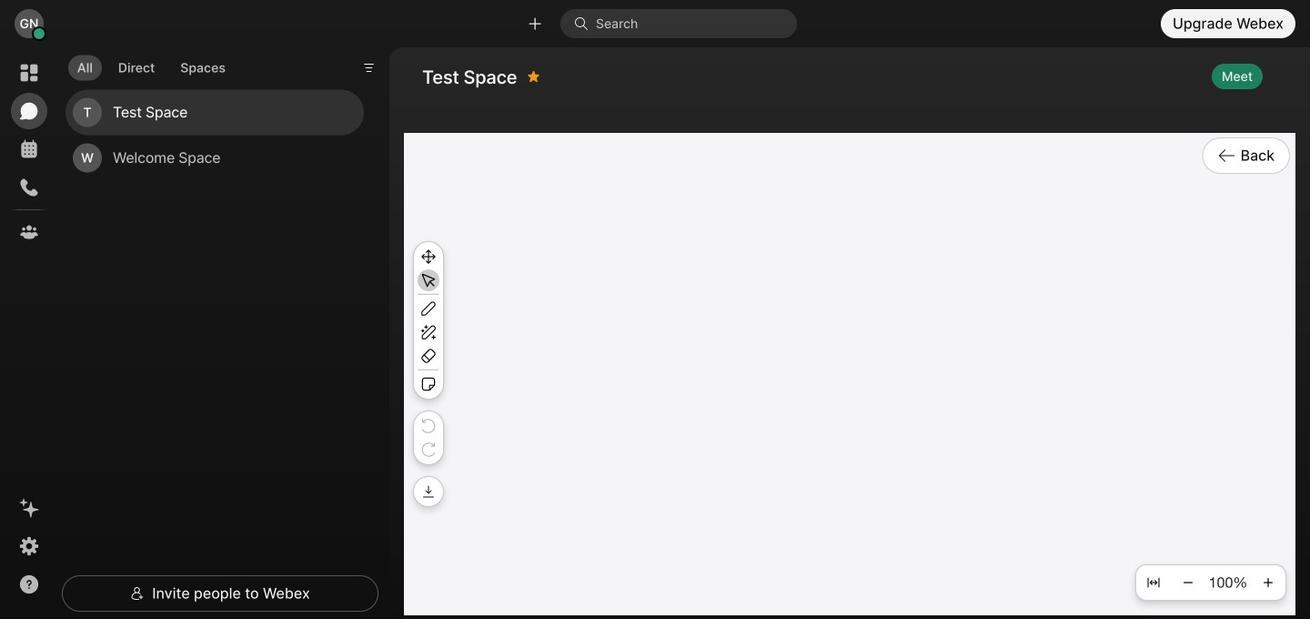 Task type: vqa. For each thing, say whether or not it's contained in the screenshot.
Messaging 'tab'
no



Task type: describe. For each thing, give the bounding box(es) containing it.
welcome space list item
[[66, 135, 364, 181]]

test space list item
[[66, 90, 364, 135]]



Task type: locate. For each thing, give the bounding box(es) containing it.
webex tab list
[[11, 55, 47, 250]]

navigation
[[0, 47, 58, 619]]

tab list
[[64, 44, 239, 86]]



